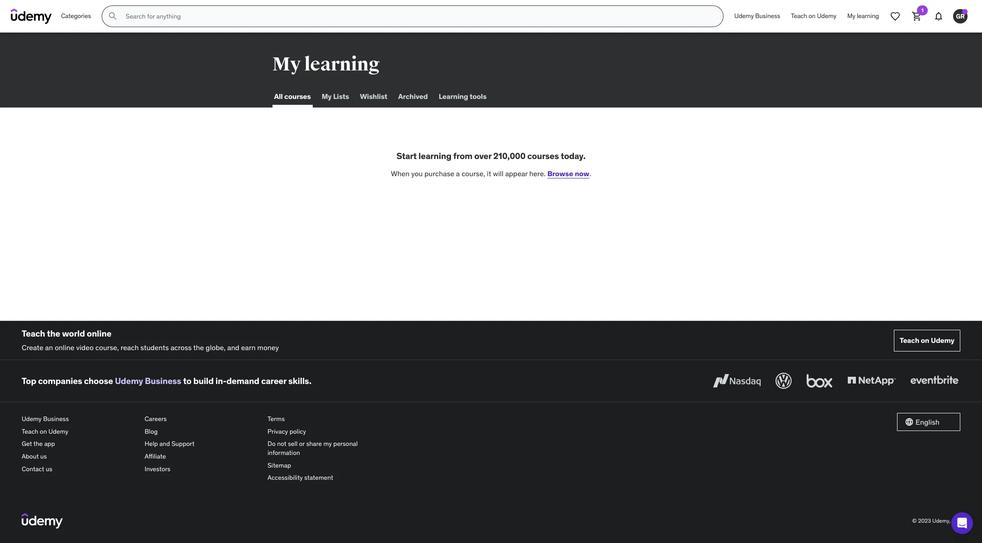 Task type: describe. For each thing, give the bounding box(es) containing it.
start learning from over 210,000 courses today.
[[397, 151, 586, 161]]

on for teach on udemy link to the middle
[[921, 336, 930, 345]]

1 vertical spatial teach on udemy
[[900, 336, 955, 345]]

teach the world online create an online video course, reach students across the globe, and earn money
[[22, 328, 279, 352]]

terms privacy policy do not sell or share my personal information sitemap accessibility statement
[[268, 415, 358, 482]]

affiliate link
[[145, 451, 260, 463]]

do not sell or share my personal information button
[[268, 438, 383, 460]]

money
[[257, 343, 279, 352]]

course, inside 'teach the world online create an online video course, reach students across the globe, and earn money'
[[95, 343, 119, 352]]

learning tools
[[439, 92, 487, 101]]

you have alerts image
[[962, 9, 968, 14]]

my lists link
[[320, 86, 351, 108]]

lists
[[333, 92, 349, 101]]

Search for anything text field
[[124, 9, 712, 24]]

210,000
[[493, 151, 526, 161]]

on for middle teach on udemy link
[[809, 12, 816, 20]]

contact us link
[[22, 463, 137, 476]]

1 horizontal spatial the
[[47, 328, 60, 339]]

©
[[913, 517, 917, 524]]

statement
[[304, 474, 333, 482]]

my learning link
[[842, 5, 885, 27]]

not
[[277, 440, 287, 448]]

you
[[411, 169, 423, 178]]

the inside udemy business teach on udemy get the app about us contact us
[[33, 440, 43, 448]]

1 vertical spatial teach on udemy link
[[894, 330, 961, 352]]

accessibility
[[268, 474, 303, 482]]

sell
[[288, 440, 298, 448]]

video
[[76, 343, 94, 352]]

udemy business
[[735, 12, 780, 20]]

demand
[[226, 376, 259, 386]]

get
[[22, 440, 32, 448]]

support
[[172, 440, 194, 448]]

when you purchase a course, it will appear here. browse now .
[[391, 169, 591, 178]]

shopping cart with 1 item image
[[912, 11, 923, 22]]

wishlist
[[360, 92, 387, 101]]

all courses link
[[272, 86, 313, 108]]

it
[[487, 169, 491, 178]]

share
[[306, 440, 322, 448]]

english button
[[897, 413, 961, 431]]

careers
[[145, 415, 167, 423]]

udemy,
[[933, 517, 951, 524]]

volkswagen image
[[774, 371, 794, 391]]

my lists
[[322, 92, 349, 101]]

nasdaq image
[[711, 371, 763, 391]]

to
[[183, 376, 192, 386]]

affiliate
[[145, 453, 166, 461]]

1 vertical spatial us
[[46, 465, 52, 473]]

learning
[[439, 92, 468, 101]]

today.
[[561, 151, 586, 161]]

an
[[45, 343, 53, 352]]

1
[[921, 7, 924, 14]]

get the app link
[[22, 438, 137, 451]]

my for my learning link
[[848, 12, 856, 20]]

0 vertical spatial learning
[[857, 12, 879, 20]]

from
[[453, 151, 473, 161]]

0 vertical spatial udemy business link
[[729, 5, 786, 27]]

eventbrite image
[[909, 371, 961, 391]]

inc.
[[952, 517, 961, 524]]

sitemap
[[268, 461, 291, 470]]

sitemap link
[[268, 460, 383, 472]]

1 vertical spatial my
[[272, 53, 301, 76]]

personal
[[333, 440, 358, 448]]

0 horizontal spatial courses
[[284, 92, 311, 101]]

1 vertical spatial the
[[193, 343, 204, 352]]

0 horizontal spatial teach on udemy link
[[22, 426, 137, 438]]

blog link
[[145, 426, 260, 438]]

choose
[[84, 376, 113, 386]]

business for udemy business
[[755, 12, 780, 20]]

small image
[[905, 418, 914, 427]]

udemy business teach on udemy get the app about us contact us
[[22, 415, 69, 473]]

investors link
[[145, 463, 260, 476]]

create
[[22, 343, 43, 352]]

purchase
[[425, 169, 454, 178]]

top
[[22, 376, 36, 386]]

will
[[493, 169, 504, 178]]

contact
[[22, 465, 44, 473]]

build
[[193, 376, 214, 386]]

career
[[261, 376, 287, 386]]

do
[[268, 440, 276, 448]]

and inside 'teach the world online create an online video course, reach students across the globe, and earn money'
[[227, 343, 239, 352]]

across
[[171, 343, 192, 352]]

english
[[916, 418, 940, 427]]

skills.
[[288, 376, 311, 386]]

investors
[[145, 465, 170, 473]]

top companies choose udemy business to build in-demand career skills.
[[22, 376, 311, 386]]



Task type: locate. For each thing, give the bounding box(es) containing it.
1 vertical spatial course,
[[95, 343, 119, 352]]

companies
[[38, 376, 82, 386]]

learning up lists
[[304, 53, 380, 76]]

all
[[274, 92, 283, 101]]

on inside udemy business teach on udemy get the app about us contact us
[[40, 428, 47, 436]]

privacy
[[268, 428, 288, 436]]

submit search image
[[108, 11, 119, 22]]

2 horizontal spatial teach on udemy link
[[894, 330, 961, 352]]

2 horizontal spatial learning
[[857, 12, 879, 20]]

0 vertical spatial course,
[[462, 169, 485, 178]]

us
[[40, 453, 47, 461], [46, 465, 52, 473]]

1 horizontal spatial courses
[[527, 151, 559, 161]]

all courses
[[274, 92, 311, 101]]

my learning left wishlist image
[[848, 12, 879, 20]]

accessibility statement link
[[268, 472, 383, 485]]

0 vertical spatial online
[[87, 328, 112, 339]]

online up "video"
[[87, 328, 112, 339]]

course,
[[462, 169, 485, 178], [95, 343, 119, 352]]

privacy policy link
[[268, 426, 383, 438]]

0 horizontal spatial the
[[33, 440, 43, 448]]

0 vertical spatial teach on udemy
[[791, 12, 837, 20]]

my left wishlist image
[[848, 12, 856, 20]]

0 horizontal spatial business
[[43, 415, 69, 423]]

0 vertical spatial my
[[848, 12, 856, 20]]

us right contact
[[46, 465, 52, 473]]

archived link
[[396, 86, 430, 108]]

and right help on the left of the page
[[159, 440, 170, 448]]

1 horizontal spatial business
[[145, 376, 181, 386]]

my learning
[[848, 12, 879, 20], [272, 53, 380, 76]]

terms link
[[268, 413, 383, 426]]

udemy image
[[11, 9, 52, 24], [22, 513, 63, 529]]

my left lists
[[322, 92, 332, 101]]

here.
[[530, 169, 546, 178]]

the up an on the bottom
[[47, 328, 60, 339]]

1 vertical spatial business
[[145, 376, 181, 386]]

0 vertical spatial my learning
[[848, 12, 879, 20]]

2 vertical spatial udemy business link
[[22, 413, 137, 426]]

1 horizontal spatial teach on udemy link
[[786, 5, 842, 27]]

0 vertical spatial courses
[[284, 92, 311, 101]]

1 vertical spatial my learning
[[272, 53, 380, 76]]

my for my lists link
[[322, 92, 332, 101]]

1 horizontal spatial course,
[[462, 169, 485, 178]]

browse
[[548, 169, 573, 178]]

netapp image
[[846, 371, 898, 391]]

about us link
[[22, 451, 137, 463]]

courses right all
[[284, 92, 311, 101]]

browse now link
[[548, 169, 590, 178]]

blog
[[145, 428, 158, 436]]

notifications image
[[934, 11, 944, 22]]

policy
[[290, 428, 306, 436]]

box image
[[805, 371, 835, 391]]

categories button
[[56, 5, 96, 27]]

1 vertical spatial on
[[921, 336, 930, 345]]

about
[[22, 453, 39, 461]]

udemy business link
[[729, 5, 786, 27], [115, 376, 181, 386], [22, 413, 137, 426]]

us right about
[[40, 453, 47, 461]]

over
[[474, 151, 492, 161]]

teach on udemy
[[791, 12, 837, 20], [900, 336, 955, 345]]

2 horizontal spatial on
[[921, 336, 930, 345]]

wishlist link
[[358, 86, 389, 108]]

business inside udemy business teach on udemy get the app about us contact us
[[43, 415, 69, 423]]

the right get at bottom left
[[33, 440, 43, 448]]

tools
[[470, 92, 487, 101]]

2 vertical spatial my
[[322, 92, 332, 101]]

1 vertical spatial learning
[[304, 53, 380, 76]]

1 horizontal spatial on
[[809, 12, 816, 20]]

0 horizontal spatial on
[[40, 428, 47, 436]]

1 horizontal spatial my learning
[[848, 12, 879, 20]]

0 horizontal spatial and
[[159, 440, 170, 448]]

0 vertical spatial udemy image
[[11, 9, 52, 24]]

learning left wishlist image
[[857, 12, 879, 20]]

terms
[[268, 415, 285, 423]]

1 horizontal spatial teach on udemy
[[900, 336, 955, 345]]

teach on udemy link
[[786, 5, 842, 27], [894, 330, 961, 352], [22, 426, 137, 438]]

2 vertical spatial business
[[43, 415, 69, 423]]

online right an on the bottom
[[55, 343, 74, 352]]

0 horizontal spatial course,
[[95, 343, 119, 352]]

the left globe,
[[193, 343, 204, 352]]

help
[[145, 440, 158, 448]]

and
[[227, 343, 239, 352], [159, 440, 170, 448]]

learning up "purchase"
[[419, 151, 452, 161]]

courses up "here."
[[527, 151, 559, 161]]

0 horizontal spatial teach on udemy
[[791, 12, 837, 20]]

a
[[456, 169, 460, 178]]

and left earn
[[227, 343, 239, 352]]

appear
[[505, 169, 528, 178]]

the
[[47, 328, 60, 339], [193, 343, 204, 352], [33, 440, 43, 448]]

1 horizontal spatial and
[[227, 343, 239, 352]]

0 horizontal spatial online
[[55, 343, 74, 352]]

online
[[87, 328, 112, 339], [55, 343, 74, 352]]

learning
[[857, 12, 879, 20], [304, 53, 380, 76], [419, 151, 452, 161]]

1 vertical spatial udemy business link
[[115, 376, 181, 386]]

1 horizontal spatial online
[[87, 328, 112, 339]]

2 horizontal spatial my
[[848, 12, 856, 20]]

course, right a
[[462, 169, 485, 178]]

categories
[[61, 12, 91, 20]]

2 vertical spatial on
[[40, 428, 47, 436]]

reach
[[121, 343, 139, 352]]

2 vertical spatial the
[[33, 440, 43, 448]]

gr
[[956, 12, 965, 20]]

careers link
[[145, 413, 260, 426]]

1 horizontal spatial learning
[[419, 151, 452, 161]]

2 horizontal spatial business
[[755, 12, 780, 20]]

careers blog help and support affiliate investors
[[145, 415, 194, 473]]

0 horizontal spatial my
[[272, 53, 301, 76]]

my
[[848, 12, 856, 20], [272, 53, 301, 76], [322, 92, 332, 101]]

1 horizontal spatial my
[[322, 92, 332, 101]]

2 vertical spatial teach on udemy link
[[22, 426, 137, 438]]

my learning up my lists
[[272, 53, 380, 76]]

2 horizontal spatial the
[[193, 343, 204, 352]]

udemy
[[735, 12, 754, 20], [817, 12, 837, 20], [931, 336, 955, 345], [115, 376, 143, 386], [22, 415, 42, 423], [48, 428, 68, 436]]

0 vertical spatial on
[[809, 12, 816, 20]]

1 vertical spatial courses
[[527, 151, 559, 161]]

0 vertical spatial the
[[47, 328, 60, 339]]

my
[[324, 440, 332, 448]]

gr link
[[950, 5, 971, 27]]

2 vertical spatial learning
[[419, 151, 452, 161]]

course, right "video"
[[95, 343, 119, 352]]

world
[[62, 328, 85, 339]]

teach inside udemy business teach on udemy get the app about us contact us
[[22, 428, 38, 436]]

2023
[[918, 517, 931, 524]]

1 vertical spatial and
[[159, 440, 170, 448]]

and inside 'careers blog help and support affiliate investors'
[[159, 440, 170, 448]]

help and support link
[[145, 438, 260, 451]]

1 link
[[906, 5, 928, 27]]

earn
[[241, 343, 256, 352]]

teach inside 'teach the world online create an online video course, reach students across the globe, and earn money'
[[22, 328, 45, 339]]

0 vertical spatial business
[[755, 12, 780, 20]]

1 vertical spatial online
[[55, 343, 74, 352]]

business for udemy business teach on udemy get the app about us contact us
[[43, 415, 69, 423]]

when
[[391, 169, 410, 178]]

archived
[[398, 92, 428, 101]]

in-
[[216, 376, 226, 386]]

learning tools link
[[437, 86, 489, 108]]

0 vertical spatial teach on udemy link
[[786, 5, 842, 27]]

0 vertical spatial and
[[227, 343, 239, 352]]

1 vertical spatial udemy image
[[22, 513, 63, 529]]

on
[[809, 12, 816, 20], [921, 336, 930, 345], [40, 428, 47, 436]]

© 2023 udemy, inc.
[[913, 517, 961, 524]]

.
[[590, 169, 591, 178]]

students
[[140, 343, 169, 352]]

0 vertical spatial us
[[40, 453, 47, 461]]

0 horizontal spatial learning
[[304, 53, 380, 76]]

app
[[44, 440, 55, 448]]

0 horizontal spatial my learning
[[272, 53, 380, 76]]

information
[[268, 449, 300, 457]]

start
[[397, 151, 417, 161]]

wishlist image
[[890, 11, 901, 22]]

my up all courses
[[272, 53, 301, 76]]



Task type: vqa. For each thing, say whether or not it's contained in the screenshot.
right in
no



